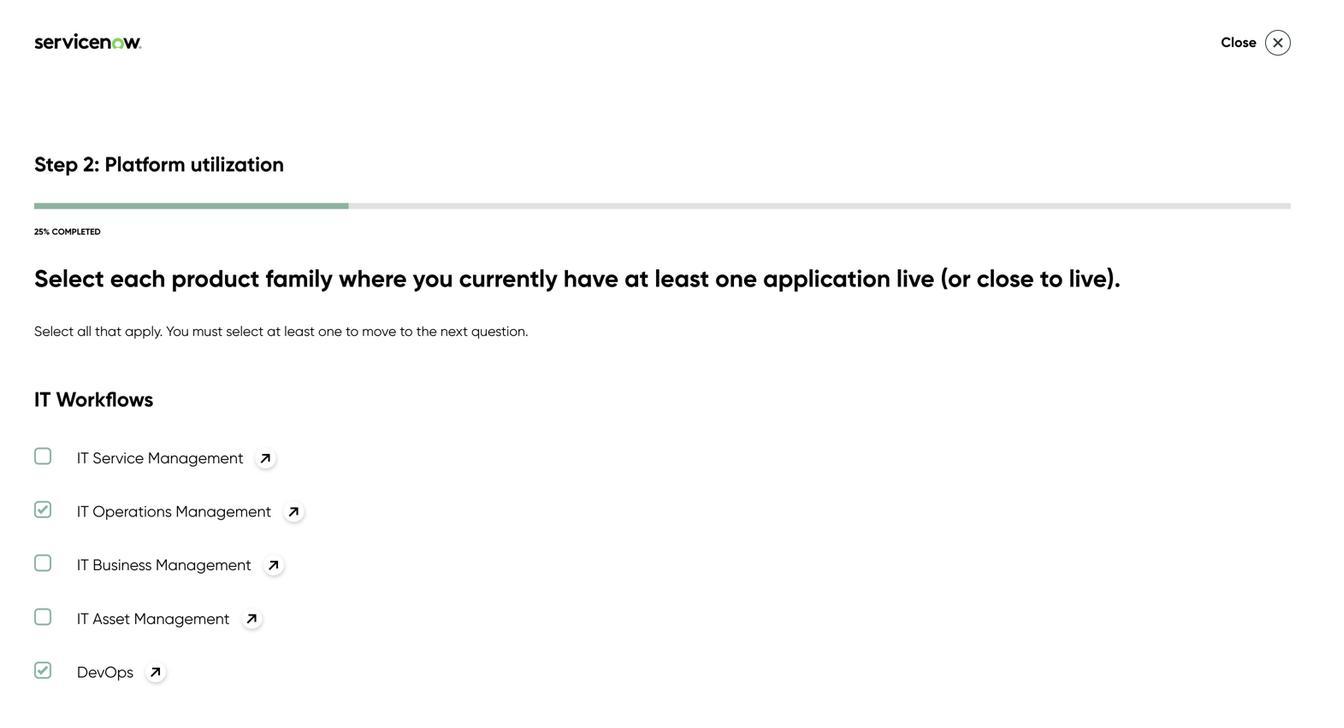 Task type: vqa. For each thing, say whether or not it's contained in the screenshot.
IT Service Management THE IT
yes



Task type: describe. For each thing, give the bounding box(es) containing it.
application
[[763, 264, 891, 294]]

management for it operations management
[[176, 502, 272, 521]]

asset
[[93, 609, 130, 628]]

0 vertical spatial least
[[655, 264, 709, 294]]

select each product family where you currently have at least one application live (or close to live).
[[34, 264, 1121, 294]]

connect
[[34, 612, 91, 629]]

0 horizontal spatial platform
[[105, 151, 185, 177]]

devops
[[77, 663, 134, 682]]

all
[[77, 323, 92, 340]]

business
[[93, 556, 152, 575]]

0 vertical spatial at
[[625, 264, 649, 294]]

next
[[441, 323, 468, 340]]

select
[[226, 323, 264, 340]]

where
[[339, 264, 407, 294]]

2 horizontal spatial to
[[1040, 264, 1063, 294]]

service
[[93, 449, 144, 468]]

it business management
[[77, 556, 251, 575]]

family
[[266, 264, 333, 294]]

servicenow
[[755, 187, 978, 238]]

it for it asset management
[[77, 609, 89, 628]]

question.
[[471, 323, 528, 340]]

you
[[166, 323, 189, 340]]

the
[[416, 323, 437, 340]]

move
[[362, 323, 396, 340]]

you
[[413, 264, 453, 294]]

select all that apply. you must select at least one to move to the next question.
[[34, 323, 528, 340]]

close
[[1222, 34, 1257, 51]]

management for it asset management
[[134, 609, 230, 628]]

25% completed
[[34, 226, 101, 237]]

with
[[95, 612, 124, 629]]

workflows
[[56, 387, 153, 412]]

it for it business management
[[77, 556, 89, 575]]

0 vertical spatial one
[[715, 264, 757, 294]]

it for it operations management
[[77, 502, 89, 521]]

it for it workflows
[[34, 387, 51, 412]]

0 horizontal spatial to
[[346, 323, 359, 340]]

utilization
[[191, 151, 284, 177]]



Task type: locate. For each thing, give the bounding box(es) containing it.
1 vertical spatial select
[[34, 323, 74, 340]]

team
[[1160, 187, 1263, 238]]

2:
[[83, 151, 100, 177]]

it asset management
[[77, 609, 230, 628]]

it service management
[[77, 449, 244, 468]]

platform up live).
[[989, 187, 1150, 238]]

at right have
[[625, 264, 649, 294]]

select for select all that apply. you must select at least one to move to the next question.
[[34, 323, 74, 340]]

2 select from the top
[[34, 323, 74, 340]]

it left business
[[77, 556, 89, 575]]

live).
[[1069, 264, 1121, 294]]

select
[[34, 264, 104, 294], [34, 323, 74, 340]]

management for it business management
[[156, 556, 251, 575]]

1 select from the top
[[34, 264, 104, 294]]

linkedin image
[[42, 652, 61, 672]]

must
[[192, 323, 223, 340]]

0 horizontal spatial at
[[267, 323, 281, 340]]

1 horizontal spatial at
[[625, 264, 649, 294]]

management for it service management
[[148, 449, 244, 468]]

live
[[897, 264, 935, 294]]

close
[[977, 264, 1034, 294]]

1 horizontal spatial one
[[715, 264, 757, 294]]

1 vertical spatial one
[[318, 323, 342, 340]]

1 vertical spatial least
[[284, 323, 315, 340]]

it left workflows
[[34, 387, 51, 412]]

operations
[[93, 502, 172, 521]]

to left the
[[400, 323, 413, 340]]

one
[[715, 264, 757, 294], [318, 323, 342, 340]]

to
[[1040, 264, 1063, 294], [346, 323, 359, 340], [400, 323, 413, 340]]

0 horizontal spatial one
[[318, 323, 342, 340]]

it operations management
[[77, 502, 272, 521]]

it
[[34, 387, 51, 412], [77, 449, 89, 468], [77, 502, 89, 521], [77, 556, 89, 575], [77, 609, 89, 628]]

25%
[[34, 226, 50, 237]]

0 vertical spatial select
[[34, 264, 104, 294]]

platform
[[105, 151, 185, 177], [989, 187, 1150, 238]]

1 horizontal spatial least
[[655, 264, 709, 294]]

it for it service management
[[77, 449, 89, 468]]

step
[[34, 151, 78, 177]]

1 horizontal spatial platform
[[989, 187, 1150, 238]]

have
[[564, 264, 619, 294]]

select left all
[[34, 323, 74, 340]]

product
[[172, 264, 260, 294]]

completed
[[52, 226, 101, 237]]

step 2: platform utilization
[[34, 151, 284, 177]]

least
[[655, 264, 709, 294], [284, 323, 315, 340]]

to left move
[[346, 323, 359, 340]]

at right select
[[267, 323, 281, 340]]

1 vertical spatial platform
[[989, 187, 1150, 238]]

management up "it business management" at left bottom
[[176, 502, 272, 521]]

estimator
[[755, 241, 935, 292]]

(or
[[941, 264, 971, 294]]

it left service
[[77, 449, 89, 468]]

management down it operations management
[[156, 556, 251, 575]]

it workflows
[[34, 387, 153, 412]]

currently
[[459, 264, 558, 294]]

servicenow platform team estimator
[[755, 187, 1263, 292]]

at
[[625, 264, 649, 294], [267, 323, 281, 340]]

platform inside servicenow platform team estimator
[[989, 187, 1150, 238]]

select for select each product family where you currently have at least one application live (or close to live).
[[34, 264, 104, 294]]

us
[[128, 612, 143, 629]]

1 vertical spatial at
[[267, 323, 281, 340]]

apply.
[[125, 323, 163, 340]]

platform right the 2:
[[105, 151, 185, 177]]

to left live).
[[1040, 264, 1063, 294]]

1 horizontal spatial to
[[400, 323, 413, 340]]

it left operations
[[77, 502, 89, 521]]

0 vertical spatial platform
[[105, 151, 185, 177]]

management up it operations management
[[148, 449, 244, 468]]

management
[[148, 449, 244, 468], [176, 502, 272, 521], [156, 556, 251, 575], [134, 609, 230, 628]]

twitter image
[[113, 652, 132, 672]]

that
[[95, 323, 122, 340]]

management down "it business management" at left bottom
[[134, 609, 230, 628]]

it left with
[[77, 609, 89, 628]]

each
[[110, 264, 166, 294]]

connect with us
[[34, 612, 143, 629]]

select down the 25% completed at the top
[[34, 264, 104, 294]]

0 horizontal spatial least
[[284, 323, 315, 340]]



